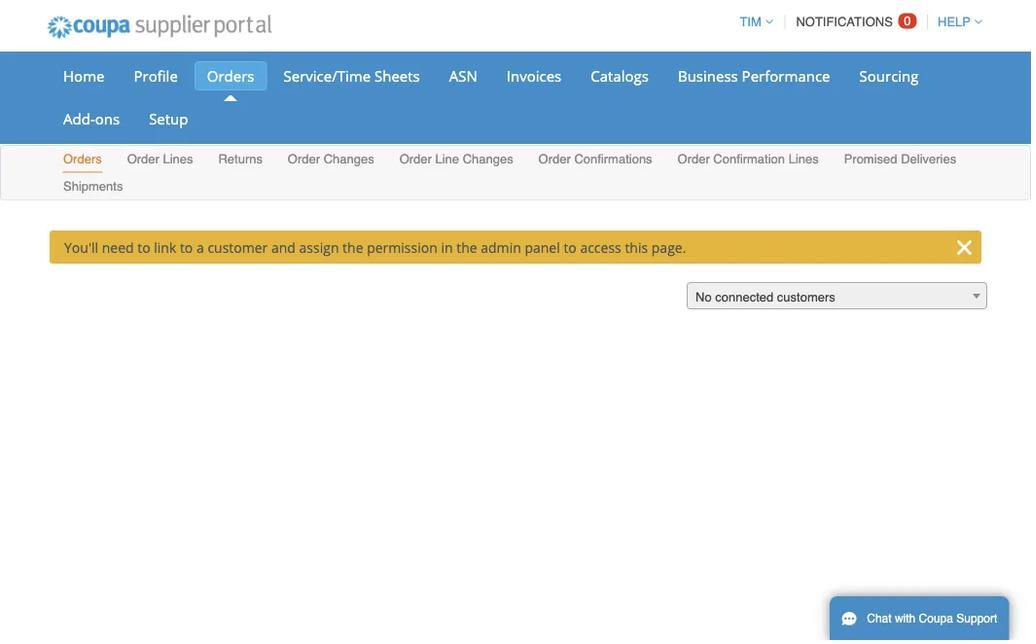 Task type: vqa. For each thing, say whether or not it's contained in the screenshot.
the leftmost changes
yes



Task type: describe. For each thing, give the bounding box(es) containing it.
No connected customers field
[[687, 282, 987, 310]]

chat
[[867, 612, 892, 626]]

order confirmations link
[[538, 147, 653, 173]]

you'll need to link to a customer and assign the permission in the admin panel to access this page.
[[64, 238, 686, 256]]

home link
[[51, 61, 117, 90]]

business performance link
[[665, 61, 843, 90]]

order confirmation lines link
[[677, 147, 820, 173]]

customer
[[208, 238, 268, 256]]

navigation containing notifications 0
[[731, 3, 983, 41]]

no connected customers
[[696, 289, 835, 304]]

customers
[[777, 289, 835, 304]]

add-ons link
[[51, 104, 132, 133]]

with
[[895, 612, 916, 626]]

access
[[580, 238, 621, 256]]

service/time sheets
[[284, 66, 420, 86]]

no
[[696, 289, 712, 304]]

add-ons
[[63, 108, 120, 128]]

add-
[[63, 108, 95, 128]]

setup link
[[136, 104, 201, 133]]

tim
[[740, 15, 761, 29]]

connected
[[715, 289, 774, 304]]

order line changes
[[399, 152, 513, 166]]

support
[[957, 612, 997, 626]]

order changes
[[288, 152, 374, 166]]

promised deliveries
[[844, 152, 956, 166]]

tim link
[[731, 15, 773, 29]]

returns link
[[217, 147, 264, 173]]

ons
[[95, 108, 120, 128]]

0 horizontal spatial orders link
[[62, 147, 103, 173]]

order line changes link
[[398, 147, 514, 173]]

notifications 0
[[796, 14, 911, 29]]

1 the from the left
[[343, 238, 363, 256]]

order for order changes
[[288, 152, 320, 166]]

asn
[[449, 66, 477, 86]]

invoices
[[507, 66, 562, 86]]

chat with coupa support button
[[830, 596, 1009, 641]]

returns
[[218, 152, 263, 166]]

notifications
[[796, 15, 893, 29]]

profile
[[134, 66, 178, 86]]

2 to from the left
[[180, 238, 193, 256]]

permission
[[367, 238, 438, 256]]

order changes link
[[287, 147, 375, 173]]

setup
[[149, 108, 188, 128]]

catalogs link
[[578, 61, 661, 90]]

performance
[[742, 66, 830, 86]]

order lines
[[127, 152, 193, 166]]

order for order confirmations
[[539, 152, 571, 166]]

link
[[154, 238, 176, 256]]

order lines link
[[126, 147, 194, 173]]

catalogs
[[591, 66, 649, 86]]

sourcing
[[859, 66, 919, 86]]

3 to from the left
[[564, 238, 577, 256]]



Task type: locate. For each thing, give the bounding box(es) containing it.
2 changes from the left
[[463, 152, 513, 166]]

1 horizontal spatial changes
[[463, 152, 513, 166]]

0 horizontal spatial changes
[[324, 152, 374, 166]]

order confirmation lines
[[678, 152, 819, 166]]

confirmation
[[713, 152, 785, 166]]

order confirmations
[[539, 152, 652, 166]]

the right in on the top
[[456, 238, 477, 256]]

orders link up 'shipments'
[[62, 147, 103, 173]]

to right panel
[[564, 238, 577, 256]]

orders up 'shipments'
[[63, 152, 102, 166]]

0 horizontal spatial the
[[343, 238, 363, 256]]

you'll
[[64, 238, 98, 256]]

sourcing link
[[847, 61, 931, 90]]

the
[[343, 238, 363, 256], [456, 238, 477, 256]]

order for order lines
[[127, 152, 159, 166]]

assign
[[299, 238, 339, 256]]

help link
[[929, 15, 983, 29]]

order for order line changes
[[399, 152, 432, 166]]

3 order from the left
[[399, 152, 432, 166]]

order left confirmation
[[678, 152, 710, 166]]

4 order from the left
[[539, 152, 571, 166]]

orders for topmost orders link
[[207, 66, 254, 86]]

order down setup link
[[127, 152, 159, 166]]

promised
[[844, 152, 897, 166]]

0 horizontal spatial to
[[137, 238, 150, 256]]

0 horizontal spatial lines
[[163, 152, 193, 166]]

1 horizontal spatial orders link
[[194, 61, 267, 90]]

orders link right the profile link at the left of page
[[194, 61, 267, 90]]

sheets
[[375, 66, 420, 86]]

invoices link
[[494, 61, 574, 90]]

asn link
[[437, 61, 490, 90]]

0 vertical spatial orders link
[[194, 61, 267, 90]]

0
[[904, 14, 911, 28]]

lines right confirmation
[[789, 152, 819, 166]]

deliveries
[[901, 152, 956, 166]]

orders for leftmost orders link
[[63, 152, 102, 166]]

chat with coupa support
[[867, 612, 997, 626]]

1 lines from the left
[[163, 152, 193, 166]]

navigation
[[731, 3, 983, 41]]

home
[[63, 66, 105, 86]]

order left line
[[399, 152, 432, 166]]

lines
[[163, 152, 193, 166], [789, 152, 819, 166]]

1 vertical spatial orders link
[[62, 147, 103, 173]]

changes right line
[[463, 152, 513, 166]]

1 horizontal spatial to
[[180, 238, 193, 256]]

order
[[127, 152, 159, 166], [288, 152, 320, 166], [399, 152, 432, 166], [539, 152, 571, 166], [678, 152, 710, 166]]

page.
[[652, 238, 686, 256]]

profile link
[[121, 61, 190, 90]]

2 the from the left
[[456, 238, 477, 256]]

the right assign
[[343, 238, 363, 256]]

coupa supplier portal image
[[34, 3, 285, 52]]

0 vertical spatial orders
[[207, 66, 254, 86]]

orders link
[[194, 61, 267, 90], [62, 147, 103, 173]]

and
[[271, 238, 296, 256]]

to left a
[[180, 238, 193, 256]]

2 order from the left
[[288, 152, 320, 166]]

1 to from the left
[[137, 238, 150, 256]]

lines down setup link
[[163, 152, 193, 166]]

promised deliveries link
[[843, 147, 957, 173]]

business performance
[[678, 66, 830, 86]]

help
[[938, 15, 971, 29]]

order for order confirmation lines
[[678, 152, 710, 166]]

changes
[[324, 152, 374, 166], [463, 152, 513, 166]]

to left link
[[137, 238, 150, 256]]

to
[[137, 238, 150, 256], [180, 238, 193, 256], [564, 238, 577, 256]]

1 horizontal spatial lines
[[789, 152, 819, 166]]

line
[[435, 152, 459, 166]]

1 horizontal spatial the
[[456, 238, 477, 256]]

2 horizontal spatial to
[[564, 238, 577, 256]]

need
[[102, 238, 134, 256]]

0 horizontal spatial orders
[[63, 152, 102, 166]]

panel
[[525, 238, 560, 256]]

changes down service/time sheets 'link'
[[324, 152, 374, 166]]

coupa
[[919, 612, 953, 626]]

1 horizontal spatial orders
[[207, 66, 254, 86]]

this
[[625, 238, 648, 256]]

orders right profile
[[207, 66, 254, 86]]

shipments link
[[62, 174, 124, 199]]

No connected customers text field
[[688, 283, 986, 310]]

1 changes from the left
[[324, 152, 374, 166]]

1 vertical spatial orders
[[63, 152, 102, 166]]

business
[[678, 66, 738, 86]]

shipments
[[63, 179, 123, 193]]

in
[[441, 238, 453, 256]]

orders
[[207, 66, 254, 86], [63, 152, 102, 166]]

1 order from the left
[[127, 152, 159, 166]]

order right returns
[[288, 152, 320, 166]]

service/time
[[284, 66, 371, 86]]

confirmations
[[574, 152, 652, 166]]

service/time sheets link
[[271, 61, 433, 90]]

a
[[196, 238, 204, 256]]

2 lines from the left
[[789, 152, 819, 166]]

admin
[[481, 238, 521, 256]]

5 order from the left
[[678, 152, 710, 166]]

order left the confirmations
[[539, 152, 571, 166]]



